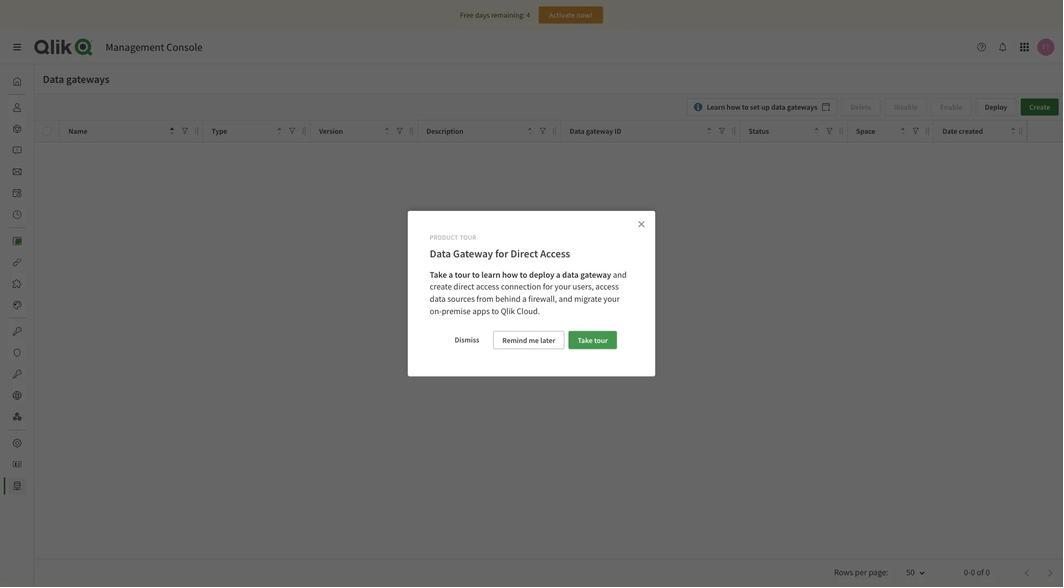 Task type: describe. For each thing, give the bounding box(es) containing it.
dismiss
[[455, 335, 479, 345]]

and create direct access connection for your users, access data sources from behind a firewall, and migrate your on-premise apps to qlik cloud.
[[430, 269, 629, 317]]

of
[[977, 568, 984, 579]]

create
[[1030, 102, 1051, 112]]

activate now!
[[549, 10, 593, 20]]

take for take a tour to learn how to deploy a data gateway
[[430, 269, 447, 280]]

data down the later
[[542, 346, 558, 356]]

up
[[762, 102, 770, 112]]

1 access from the left
[[476, 282, 499, 292]]

× button
[[633, 215, 650, 232]]

0-
[[964, 568, 971, 579]]

premise
[[442, 306, 471, 317]]

to up connection
[[520, 269, 528, 280]]

behind
[[496, 294, 521, 305]]

page:
[[869, 568, 888, 579]]

data gateway id
[[570, 126, 622, 136]]

management console
[[106, 40, 203, 54]]

date
[[943, 126, 958, 136]]

there
[[494, 346, 515, 356]]

migrate
[[574, 294, 602, 305]]

× dialog
[[408, 211, 656, 377]]

version
[[319, 126, 343, 136]]

to left set
[[742, 102, 749, 112]]

per
[[855, 568, 867, 579]]

deploy
[[985, 102, 1008, 112]]

oauth image
[[13, 370, 21, 379]]

direct
[[454, 282, 474, 292]]

space button
[[856, 124, 905, 139]]

to left learn
[[472, 269, 480, 280]]

status
[[749, 126, 769, 136]]

learn how to set up data gateways link
[[687, 99, 838, 116]]

open sidebar menu image
[[13, 43, 21, 51]]

0 horizontal spatial and
[[559, 294, 573, 305]]

id
[[615, 126, 622, 136]]

free days remaining: 4
[[460, 10, 530, 20]]

direct
[[511, 247, 538, 261]]

created
[[959, 126, 983, 136]]

take tour
[[578, 336, 608, 346]]

cloud.
[[517, 306, 540, 317]]

learn how to set up data gateways
[[707, 102, 818, 112]]

0 vertical spatial your
[[555, 282, 571, 292]]

no
[[531, 346, 540, 356]]

from
[[477, 294, 494, 305]]

gateway inside 'button'
[[586, 126, 613, 136]]

create button
[[1021, 99, 1059, 116]]

spaces link
[[9, 121, 56, 138]]

learn
[[707, 102, 725, 112]]

description
[[427, 126, 464, 136]]

description button
[[427, 124, 532, 139]]

data for data gateways
[[43, 73, 64, 86]]

generic links image
[[13, 258, 21, 267]]

yet
[[596, 346, 608, 356]]

date created
[[943, 126, 983, 136]]

name button
[[68, 124, 174, 139]]

users,
[[573, 282, 594, 292]]

status button
[[749, 124, 819, 139]]

type button
[[212, 124, 282, 139]]

spaces image
[[13, 125, 21, 133]]

navigation pane element
[[0, 69, 56, 500]]

1 horizontal spatial and
[[613, 269, 627, 280]]

me
[[529, 336, 539, 346]]

1 0 from the left
[[971, 568, 975, 579]]

1 horizontal spatial your
[[604, 294, 620, 305]]

on-
[[430, 306, 442, 317]]

set
[[750, 102, 760, 112]]

dismiss button
[[446, 332, 488, 349]]

content image
[[13, 237, 21, 245]]

0 horizontal spatial gateways
[[66, 73, 110, 86]]

data right 'up'
[[772, 102, 786, 112]]

data gateway id button
[[570, 124, 711, 139]]

apps
[[473, 306, 490, 317]]

data gateway for direct access
[[430, 247, 570, 261]]

there are no data gateways yet
[[494, 346, 608, 356]]

for inside and create direct access connection for your users, access data sources from behind a firewall, and migrate your on-premise apps to qlik cloud.
[[543, 282, 553, 292]]

users image
[[13, 103, 21, 112]]

take tour button
[[569, 332, 617, 350]]

rows per page:
[[834, 568, 888, 579]]

2 0 from the left
[[986, 568, 990, 579]]



Task type: locate. For each thing, give the bounding box(es) containing it.
gateways inside learn how to set up data gateways link
[[787, 102, 818, 112]]

days
[[475, 10, 490, 20]]

take up the create
[[430, 269, 447, 280]]

learn
[[482, 269, 501, 280]]

take a tour to learn how to deploy a data gateway
[[430, 269, 611, 280]]

access
[[540, 247, 570, 261]]

alerts image
[[13, 146, 21, 155]]

date created button
[[943, 124, 1016, 139]]

0
[[971, 568, 975, 579], [986, 568, 990, 579]]

data inside the × dialog
[[430, 247, 451, 261]]

0 horizontal spatial a
[[449, 269, 453, 280]]

data
[[772, 102, 786, 112], [562, 269, 579, 280], [430, 294, 446, 305], [542, 346, 558, 356]]

data gateways image
[[13, 482, 21, 491]]

data left id
[[570, 126, 585, 136]]

api keys image
[[13, 327, 21, 336]]

for left direct
[[495, 247, 509, 261]]

version button
[[319, 124, 389, 139]]

1 vertical spatial tour
[[594, 336, 608, 346]]

connection
[[501, 282, 541, 292]]

management console element
[[106, 40, 203, 54]]

2 vertical spatial gateways
[[560, 346, 595, 356]]

how
[[727, 102, 741, 112], [502, 269, 518, 280]]

1 horizontal spatial a
[[522, 294, 527, 305]]

1 horizontal spatial tour
[[594, 336, 608, 346]]

a down connection
[[522, 294, 527, 305]]

product
[[430, 233, 458, 242]]

0 vertical spatial how
[[727, 102, 741, 112]]

schedules image
[[13, 189, 21, 198]]

space
[[856, 126, 876, 136]]

your
[[555, 282, 571, 292], [604, 294, 620, 305]]

0 horizontal spatial tour
[[455, 269, 471, 280]]

create
[[430, 282, 452, 292]]

remind
[[502, 336, 527, 346]]

and
[[613, 269, 627, 280], [559, 294, 573, 305]]

data right "home" image
[[43, 73, 64, 86]]

data for data gateway id
[[570, 126, 585, 136]]

0 left of
[[971, 568, 975, 579]]

1 vertical spatial how
[[502, 269, 518, 280]]

0 vertical spatial gateway
[[586, 126, 613, 136]]

1 vertical spatial take
[[578, 336, 593, 346]]

tour
[[455, 269, 471, 280], [594, 336, 608, 346]]

tour inside button
[[594, 336, 608, 346]]

home
[[34, 77, 53, 86]]

1 vertical spatial gateway
[[581, 269, 611, 280]]

0 horizontal spatial for
[[495, 247, 509, 261]]

data gateways
[[43, 73, 110, 86]]

activate
[[549, 10, 575, 20]]

how inside the × dialog
[[502, 269, 518, 280]]

access
[[476, 282, 499, 292], [596, 282, 619, 292]]

tour up yet
[[594, 336, 608, 346]]

data inside 'button'
[[570, 126, 585, 136]]

to inside and create direct access connection for your users, access data sources from behind a firewall, and migrate your on-premise apps to qlik cloud.
[[492, 306, 499, 317]]

free
[[460, 10, 474, 20]]

type
[[212, 126, 227, 136]]

content security policy image
[[13, 349, 21, 358]]

qlik
[[501, 306, 515, 317]]

1 horizontal spatial gateways
[[560, 346, 595, 356]]

1 vertical spatial data
[[570, 126, 585, 136]]

how up connection
[[502, 269, 518, 280]]

1 vertical spatial your
[[604, 294, 620, 305]]

1 horizontal spatial take
[[578, 336, 593, 346]]

gateways down take tour
[[560, 346, 595, 356]]

gateway left id
[[586, 126, 613, 136]]

data for data gateway for direct access
[[430, 247, 451, 261]]

spaces
[[34, 124, 56, 134]]

gateway up users,
[[581, 269, 611, 280]]

later
[[541, 336, 556, 346]]

0 vertical spatial and
[[613, 269, 627, 280]]

tour
[[460, 233, 476, 242]]

data
[[43, 73, 64, 86], [570, 126, 585, 136], [430, 247, 451, 261]]

0 vertical spatial for
[[495, 247, 509, 261]]

subscriptions image
[[13, 168, 21, 176]]

2 horizontal spatial gateways
[[787, 102, 818, 112]]

0 horizontal spatial your
[[555, 282, 571, 292]]

a up the create
[[449, 269, 453, 280]]

deploy
[[529, 269, 555, 280]]

events image
[[13, 211, 21, 219]]

1 horizontal spatial how
[[727, 102, 741, 112]]

your left users,
[[555, 282, 571, 292]]

gateways up status button
[[787, 102, 818, 112]]

take for take tour
[[578, 336, 593, 346]]

remind me later button
[[493, 332, 565, 350]]

0-0 of 0
[[964, 568, 990, 579]]

2 horizontal spatial data
[[570, 126, 585, 136]]

now!
[[577, 10, 593, 20]]

1 horizontal spatial access
[[596, 282, 619, 292]]

0 vertical spatial data
[[43, 73, 64, 86]]

1 horizontal spatial data
[[430, 247, 451, 261]]

product tour
[[430, 233, 476, 242]]

home image
[[13, 77, 21, 86]]

management
[[106, 40, 164, 54]]

take up there are no data gateways yet
[[578, 336, 593, 346]]

0 vertical spatial gateways
[[66, 73, 110, 86]]

gateway inside the × dialog
[[581, 269, 611, 280]]

take inside button
[[578, 336, 593, 346]]

home link
[[9, 73, 53, 90]]

activate now! link
[[539, 6, 603, 24]]

2 access from the left
[[596, 282, 619, 292]]

0 horizontal spatial 0
[[971, 568, 975, 579]]

how right learn on the top of page
[[727, 102, 741, 112]]

to left qlik
[[492, 306, 499, 317]]

access up migrate
[[596, 282, 619, 292]]

0 horizontal spatial access
[[476, 282, 499, 292]]

remind me later
[[502, 336, 556, 346]]

data up the on-
[[430, 294, 446, 305]]

0 right of
[[986, 568, 990, 579]]

1 vertical spatial and
[[559, 294, 573, 305]]

extensions image
[[13, 280, 21, 288]]

2 horizontal spatial a
[[556, 269, 561, 280]]

rows
[[834, 568, 854, 579]]

2 vertical spatial data
[[430, 247, 451, 261]]

for up firewall,
[[543, 282, 553, 292]]

your right migrate
[[604, 294, 620, 305]]

0 horizontal spatial data
[[43, 73, 64, 86]]

sources
[[448, 294, 475, 305]]

tour up direct
[[455, 269, 471, 280]]

1 horizontal spatial for
[[543, 282, 553, 292]]

a right deploy
[[556, 269, 561, 280]]

console
[[166, 40, 203, 54]]

gateway
[[453, 247, 493, 261]]

themes image
[[13, 301, 21, 310]]

remaining:
[[491, 10, 525, 20]]

data inside and create direct access connection for your users, access data sources from behind a firewall, and migrate your on-premise apps to qlik cloud.
[[430, 294, 446, 305]]

a
[[449, 269, 453, 280], [556, 269, 561, 280], [522, 294, 527, 305]]

to
[[742, 102, 749, 112], [472, 269, 480, 280], [520, 269, 528, 280], [492, 306, 499, 317]]

gateways right home
[[66, 73, 110, 86]]

deploy button
[[976, 99, 1017, 116]]

1 horizontal spatial 0
[[986, 568, 990, 579]]

access up from
[[476, 282, 499, 292]]

0 vertical spatial take
[[430, 269, 447, 280]]

data up users,
[[562, 269, 579, 280]]

×
[[638, 216, 645, 231]]

1 vertical spatial gateways
[[787, 102, 818, 112]]

name
[[68, 126, 87, 136]]

gateways
[[66, 73, 110, 86], [787, 102, 818, 112], [560, 346, 595, 356]]

0 horizontal spatial take
[[430, 269, 447, 280]]

0 horizontal spatial how
[[502, 269, 518, 280]]

1 vertical spatial for
[[543, 282, 553, 292]]

for
[[495, 247, 509, 261], [543, 282, 553, 292]]

identity provider image
[[13, 461, 21, 470]]

gateway
[[586, 126, 613, 136], [581, 269, 611, 280]]

firewall,
[[529, 294, 557, 305]]

data down the 'product'
[[430, 247, 451, 261]]

0 vertical spatial tour
[[455, 269, 471, 280]]

4
[[527, 10, 530, 20]]

are
[[517, 346, 529, 356]]

take
[[430, 269, 447, 280], [578, 336, 593, 346]]

new connector image
[[16, 239, 21, 244]]

a inside and create direct access connection for your users, access data sources from behind a firewall, and migrate your on-premise apps to qlik cloud.
[[522, 294, 527, 305]]



Task type: vqa. For each thing, say whether or not it's contained in the screenshot.
direct
yes



